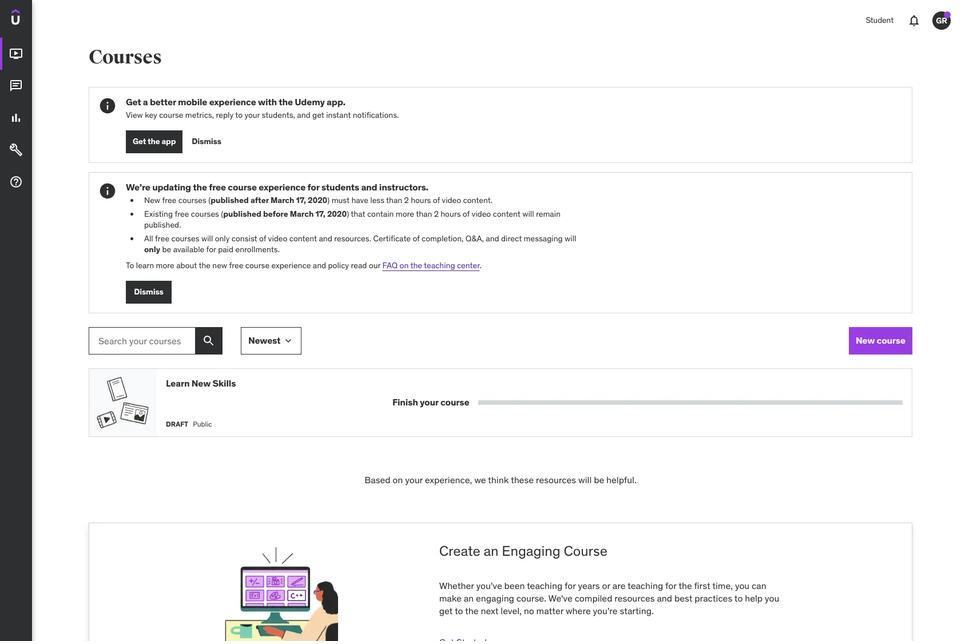 Task type: locate. For each thing, give the bounding box(es) containing it.
1 vertical spatial dismiss
[[134, 287, 164, 297]]

0 vertical spatial hours
[[411, 195, 431, 205]]

1 horizontal spatial to
[[455, 606, 463, 617]]

0 vertical spatial courses
[[178, 195, 207, 205]]

) left "must"
[[328, 195, 330, 205]]

dismiss button
[[192, 130, 221, 153], [126, 281, 172, 304]]

0 horizontal spatial be
[[162, 245, 171, 255]]

1 vertical spatial 2020
[[327, 209, 347, 219]]

be
[[162, 245, 171, 255], [594, 474, 604, 486]]

0 horizontal spatial than
[[386, 195, 402, 205]]

1 vertical spatial )
[[347, 209, 349, 219]]

where
[[566, 606, 591, 617]]

1 horizontal spatial an
[[484, 542, 499, 560]]

2020 left "must"
[[308, 195, 328, 205]]

free right new
[[229, 260, 243, 271]]

course inside new course button
[[877, 335, 906, 346]]

1 vertical spatial medium image
[[9, 111, 23, 125]]

1 vertical spatial get
[[439, 606, 453, 617]]

will left remain
[[523, 209, 534, 219]]

of right certificate at left
[[413, 233, 420, 244]]

our
[[369, 260, 381, 271]]

0 horizontal spatial content
[[289, 233, 317, 244]]

video left the content.
[[442, 195, 461, 205]]

dismiss button down metrics, on the top of the page
[[192, 130, 221, 153]]

0 horizontal spatial video
[[268, 233, 288, 244]]

to right reply
[[235, 110, 243, 120]]

get
[[312, 110, 324, 120], [439, 606, 453, 617]]

1 vertical spatial to
[[735, 593, 743, 604]]

0 horizontal spatial (
[[208, 195, 211, 205]]

the left new
[[199, 260, 211, 271]]

dismiss button down the learn
[[126, 281, 172, 304]]

your
[[245, 110, 260, 120], [420, 397, 439, 408], [405, 474, 423, 486]]

2020 for published after march 17, 2020
[[308, 195, 328, 205]]

newest
[[248, 335, 281, 346]]

gr link
[[928, 7, 956, 34]]

0 vertical spatial on
[[400, 260, 409, 271]]

0 vertical spatial dismiss
[[192, 136, 221, 147]]

teaching down completion,
[[424, 260, 455, 271]]

free for new free courses (
[[162, 195, 177, 205]]

1 vertical spatial new
[[856, 335, 875, 346]]

that
[[351, 209, 365, 219]]

1 horizontal spatial more
[[396, 209, 414, 219]]

think
[[488, 474, 509, 486]]

0 horizontal spatial resources
[[536, 474, 576, 486]]

1 horizontal spatial be
[[594, 474, 604, 486]]

new free courses ( published after march 17, 2020 ) must have less than 2 hours of video content.
[[144, 195, 493, 205]]

an down whether
[[464, 593, 474, 604]]

1 vertical spatial published
[[223, 209, 261, 219]]

0 vertical spatial get
[[312, 110, 324, 120]]

1 vertical spatial more
[[156, 260, 174, 271]]

and
[[297, 110, 311, 120], [361, 181, 377, 193], [319, 233, 332, 244], [486, 233, 499, 244], [313, 260, 326, 271], [657, 593, 672, 604]]

2 vertical spatial to
[[455, 606, 463, 617]]

new inside button
[[856, 335, 875, 346]]

content up direct
[[493, 209, 521, 219]]

1 horizontal spatial )
[[347, 209, 349, 219]]

free down updating
[[162, 195, 177, 205]]

0 vertical spatial 2
[[404, 195, 409, 205]]

your down with
[[245, 110, 260, 120]]

experience down enrollments.
[[272, 260, 311, 271]]

dismiss inside button
[[134, 287, 164, 297]]

to
[[235, 110, 243, 120], [735, 593, 743, 604], [455, 606, 463, 617]]

new
[[144, 195, 160, 205], [856, 335, 875, 346], [192, 377, 211, 389]]

resources right 'these'
[[536, 474, 576, 486]]

2020
[[308, 195, 328, 205], [327, 209, 347, 219]]

2 vertical spatial video
[[268, 233, 288, 244]]

) left that
[[347, 209, 349, 219]]

and left best on the right bottom
[[657, 593, 672, 604]]

published
[[211, 195, 249, 205], [223, 209, 261, 219]]

gr
[[936, 15, 948, 26]]

video up enrollments.
[[268, 233, 288, 244]]

free up published.
[[175, 209, 189, 219]]

app.
[[327, 96, 346, 108]]

reply
[[216, 110, 234, 120]]

instructors.
[[379, 181, 429, 193]]

finish your course
[[393, 397, 470, 408]]

2 horizontal spatial new
[[856, 335, 875, 346]]

hours down instructors. at the left top of page
[[411, 195, 431, 205]]

you have alerts image
[[944, 11, 951, 18]]

small image
[[283, 335, 294, 347]]

app
[[162, 136, 176, 147]]

0 vertical spatial your
[[245, 110, 260, 120]]

on right based
[[393, 474, 403, 486]]

course inside get a better mobile experience with the udemy app. view key course metrics, reply to your students, and get instant notifications.
[[159, 110, 183, 120]]

2 vertical spatial medium image
[[9, 175, 23, 189]]

resources up starting.
[[615, 593, 655, 604]]

1 horizontal spatial teaching
[[527, 580, 563, 591]]

draft
[[166, 420, 188, 428]]

2 vertical spatial courses
[[171, 233, 199, 244]]

1 vertical spatial video
[[472, 209, 491, 219]]

)
[[328, 195, 330, 205], [347, 209, 349, 219]]

course.
[[517, 593, 546, 604]]

edit / manage course link
[[339, 373, 730, 432]]

2 up completion,
[[434, 209, 439, 219]]

dismiss down the learn
[[134, 287, 164, 297]]

1 vertical spatial an
[[464, 593, 474, 604]]

content up to learn more about the new free course experience and policy read our faq on the teaching center .
[[289, 233, 317, 244]]

( up existing free courses ( published before march 17, 2020
[[208, 195, 211, 205]]

0 vertical spatial medium image
[[9, 47, 23, 61]]

1 vertical spatial on
[[393, 474, 403, 486]]

1 horizontal spatial hours
[[441, 209, 461, 219]]

available
[[173, 245, 204, 255]]

only
[[215, 233, 230, 244], [144, 245, 160, 255]]

students,
[[262, 110, 295, 120]]

get down the 'view'
[[133, 136, 146, 147]]

more right contain
[[396, 209, 414, 219]]

published up existing free courses ( published before march 17, 2020
[[211, 195, 249, 205]]

be left helpful.
[[594, 474, 604, 486]]

0 horizontal spatial to
[[235, 110, 243, 120]]

1 vertical spatial march
[[290, 209, 314, 219]]

new course
[[856, 335, 906, 346]]

for up best on the right bottom
[[666, 580, 677, 591]]

1 horizontal spatial resources
[[615, 593, 655, 604]]

1 horizontal spatial (
[[221, 209, 223, 219]]

0 horizontal spatial dismiss button
[[126, 281, 172, 304]]

0 vertical spatial content
[[493, 209, 521, 219]]

1 horizontal spatial you
[[765, 593, 780, 604]]

we've
[[548, 593, 573, 604]]

you're
[[593, 606, 618, 617]]

0 horizontal spatial get
[[312, 110, 324, 120]]

an
[[484, 542, 499, 560], [464, 593, 474, 604]]

make
[[439, 593, 462, 604]]

the
[[279, 96, 293, 108], [148, 136, 160, 147], [193, 181, 207, 193], [199, 260, 211, 271], [411, 260, 422, 271], [679, 580, 692, 591], [465, 606, 479, 617]]

0 vertical spatial get
[[126, 96, 141, 108]]

more
[[396, 209, 414, 219], [156, 260, 174, 271]]

1 horizontal spatial dismiss button
[[192, 130, 221, 153]]

2 horizontal spatial to
[[735, 593, 743, 604]]

0 vertical spatial video
[[442, 195, 461, 205]]

experience inside get a better mobile experience with the udemy app. view key course metrics, reply to your students, and get instant notifications.
[[209, 96, 256, 108]]

center
[[457, 260, 480, 271]]

0 horizontal spatial dismiss
[[134, 287, 164, 297]]

0 vertical spatial to
[[235, 110, 243, 120]]

courses for only
[[171, 233, 199, 244]]

1 vertical spatial 2
[[434, 209, 439, 219]]

0 horizontal spatial 2
[[404, 195, 409, 205]]

2 vertical spatial new
[[192, 377, 211, 389]]

view
[[126, 110, 143, 120]]

0 vertical spatial )
[[328, 195, 330, 205]]

messaging
[[524, 233, 563, 244]]

consist
[[232, 233, 257, 244]]

1 vertical spatial content
[[289, 233, 317, 244]]

1 horizontal spatial content
[[493, 209, 521, 219]]

free down published.
[[155, 233, 169, 244]]

hours
[[411, 195, 431, 205], [441, 209, 461, 219]]

get down udemy
[[312, 110, 324, 120]]

you
[[735, 580, 750, 591], [765, 593, 780, 604]]

1 horizontal spatial than
[[416, 209, 432, 219]]

for left paid
[[206, 245, 216, 255]]

march
[[271, 195, 294, 205], [290, 209, 314, 219]]

1 horizontal spatial 2
[[434, 209, 439, 219]]

courses for published after march 17, 2020
[[178, 195, 207, 205]]

teaching right are
[[628, 580, 663, 591]]

read
[[351, 260, 367, 271]]

than up completion,
[[416, 209, 432, 219]]

resources inside whether you've been teaching for years or are teaching for the first time, you can make an engaging course. we've compiled resources and best practices to help you get to the next level, no matter where you're starting.
[[615, 593, 655, 604]]

0 horizontal spatial new
[[144, 195, 160, 205]]

2 vertical spatial experience
[[272, 260, 311, 271]]

can
[[752, 580, 767, 591]]

these
[[511, 474, 534, 486]]

of down the content.
[[463, 209, 470, 219]]

your left the experience,
[[405, 474, 423, 486]]

more inside ) that contain more than 2 hours of video content will remain published.
[[396, 209, 414, 219]]

experience up the after
[[259, 181, 306, 193]]

notifications image
[[908, 14, 921, 27]]

1 vertical spatial 17,
[[316, 209, 326, 219]]

Search your courses text field
[[89, 327, 195, 355]]

you've
[[476, 580, 502, 591]]

the up students,
[[279, 96, 293, 108]]

1 vertical spatial than
[[416, 209, 432, 219]]

17, down new free courses ( published after march 17, 2020 ) must have less than 2 hours of video content.
[[316, 209, 326, 219]]

get down make
[[439, 606, 453, 617]]

hours up completion,
[[441, 209, 461, 219]]

2020 down "must"
[[327, 209, 347, 219]]

0 horizontal spatial only
[[144, 245, 160, 255]]

17, down we're updating the free course experience for students and instructors. in the top left of the page
[[296, 195, 306, 205]]

1 vertical spatial your
[[420, 397, 439, 408]]

existing free courses ( published before march 17, 2020
[[144, 209, 347, 219]]

0 vertical spatial 17,
[[296, 195, 306, 205]]

experience up reply
[[209, 96, 256, 108]]

udemy image
[[11, 9, 64, 29]]

than down instructors. at the left top of page
[[386, 195, 402, 205]]

and down udemy
[[297, 110, 311, 120]]

0 vertical spatial new
[[144, 195, 160, 205]]

courses
[[178, 195, 207, 205], [191, 209, 219, 219], [171, 233, 199, 244]]

0 horizontal spatial hours
[[411, 195, 431, 205]]

only down all
[[144, 245, 160, 255]]

3 medium image from the top
[[9, 175, 23, 189]]

( up paid
[[221, 209, 223, 219]]

to down make
[[455, 606, 463, 617]]

free up existing free courses ( published before march 17, 2020
[[209, 181, 226, 193]]

matter
[[537, 606, 564, 617]]

starting.
[[620, 606, 654, 617]]

video
[[442, 195, 461, 205], [472, 209, 491, 219], [268, 233, 288, 244]]

0 vertical spatial you
[[735, 580, 750, 591]]

the right updating
[[193, 181, 207, 193]]

published down the after
[[223, 209, 261, 219]]

17, for published before march 17, 2020
[[316, 209, 326, 219]]

( for published after march 17, 2020
[[208, 195, 211, 205]]

you left can
[[735, 580, 750, 591]]

march down we're updating the free course experience for students and instructors. in the top left of the page
[[271, 195, 294, 205]]

learn
[[166, 377, 190, 389]]

1 vertical spatial hours
[[441, 209, 461, 219]]

2
[[404, 195, 409, 205], [434, 209, 439, 219]]

1 medium image from the top
[[9, 79, 23, 93]]

1 vertical spatial courses
[[191, 209, 219, 219]]

march down new free courses ( published after march 17, 2020 ) must have less than 2 hours of video content.
[[290, 209, 314, 219]]

new for new free courses ( published after march 17, 2020 ) must have less than 2 hours of video content.
[[144, 195, 160, 205]]

metrics,
[[185, 110, 214, 120]]

2 medium image from the top
[[9, 143, 23, 157]]

be left available
[[162, 245, 171, 255]]

1 horizontal spatial 17,
[[316, 209, 326, 219]]

teaching up course.
[[527, 580, 563, 591]]

and right q&a,
[[486, 233, 499, 244]]

0 vertical spatial march
[[271, 195, 294, 205]]

free inside all free courses will only consist of video content and resources. certificate of completion, q&a, and direct messaging will only be available for paid enrollments.
[[155, 233, 169, 244]]

only up paid
[[215, 233, 230, 244]]

march for after
[[271, 195, 294, 205]]

dismiss down metrics, on the top of the page
[[192, 136, 221, 147]]

courses inside all free courses will only consist of video content and resources. certificate of completion, q&a, and direct messaging will only be available for paid enrollments.
[[171, 233, 199, 244]]

for inside all free courses will only consist of video content and resources. certificate of completion, q&a, and direct messaging will only be available for paid enrollments.
[[206, 245, 216, 255]]

for
[[308, 181, 320, 193], [206, 245, 216, 255], [565, 580, 576, 591], [666, 580, 677, 591]]

more right the learn
[[156, 260, 174, 271]]

1 vertical spatial get
[[133, 136, 146, 147]]

will left helpful.
[[579, 474, 592, 486]]

2 down instructors. at the left top of page
[[404, 195, 409, 205]]

new for new course
[[856, 335, 875, 346]]

get left a
[[126, 96, 141, 108]]

0 vertical spatial (
[[208, 195, 211, 205]]

get inside get the app link
[[133, 136, 146, 147]]

be inside all free courses will only consist of video content and resources. certificate of completion, q&a, and direct messaging will only be available for paid enrollments.
[[162, 245, 171, 255]]

published.
[[144, 220, 181, 230]]

of up enrollments.
[[259, 233, 266, 244]]

an right the "create"
[[484, 542, 499, 560]]

and inside whether you've been teaching for years or are teaching for the first time, you can make an engaging course. we've compiled resources and best practices to help you get to the next level, no matter where you're starting.
[[657, 593, 672, 604]]

you down can
[[765, 593, 780, 604]]

0 horizontal spatial 17,
[[296, 195, 306, 205]]

1 vertical spatial you
[[765, 593, 780, 604]]

content inside all free courses will only consist of video content and resources. certificate of completion, q&a, and direct messaging will only be available for paid enrollments.
[[289, 233, 317, 244]]

0 horizontal spatial you
[[735, 580, 750, 591]]

1 vertical spatial medium image
[[9, 143, 23, 157]]

0 vertical spatial medium image
[[9, 79, 23, 93]]

1 medium image from the top
[[9, 47, 23, 61]]

0 vertical spatial an
[[484, 542, 499, 560]]

experience,
[[425, 474, 472, 486]]

the left 'next'
[[465, 606, 479, 617]]

1 horizontal spatial only
[[215, 233, 230, 244]]

1 horizontal spatial video
[[442, 195, 461, 205]]

about
[[176, 260, 197, 271]]

published for new free courses (
[[211, 195, 249, 205]]

1 horizontal spatial dismiss
[[192, 136, 221, 147]]

to left the help
[[735, 593, 743, 604]]

0 horizontal spatial )
[[328, 195, 330, 205]]

1 vertical spatial only
[[144, 245, 160, 255]]

on
[[400, 260, 409, 271], [393, 474, 403, 486]]

0 horizontal spatial an
[[464, 593, 474, 604]]

and inside get a better mobile experience with the udemy app. view key course metrics, reply to your students, and get instant notifications.
[[297, 110, 311, 120]]

your right finish
[[420, 397, 439, 408]]

dismiss for bottom dismiss button
[[134, 287, 164, 297]]

better
[[150, 96, 176, 108]]

on right "faq"
[[400, 260, 409, 271]]

compiled
[[575, 593, 613, 604]]

0 vertical spatial published
[[211, 195, 249, 205]]

get inside get a better mobile experience with the udemy app. view key course metrics, reply to your students, and get instant notifications.
[[126, 96, 141, 108]]

1 horizontal spatial get
[[439, 606, 453, 617]]

and left resources.
[[319, 233, 332, 244]]

video down the content.
[[472, 209, 491, 219]]

1 vertical spatial be
[[594, 474, 604, 486]]

medium image
[[9, 47, 23, 61], [9, 111, 23, 125], [9, 175, 23, 189]]

helpful.
[[607, 474, 637, 486]]

2 medium image from the top
[[9, 111, 23, 125]]

of up completion,
[[433, 195, 440, 205]]

medium image
[[9, 79, 23, 93], [9, 143, 23, 157]]

free
[[209, 181, 226, 193], [162, 195, 177, 205], [175, 209, 189, 219], [155, 233, 169, 244], [229, 260, 243, 271]]



Task type: describe. For each thing, give the bounding box(es) containing it.
your inside get a better mobile experience with the udemy app. view key course metrics, reply to your students, and get instant notifications.
[[245, 110, 260, 120]]

new
[[213, 260, 227, 271]]

the inside get a better mobile experience with the udemy app. view key course metrics, reply to your students, and get instant notifications.
[[279, 96, 293, 108]]

course
[[564, 542, 608, 560]]

0 vertical spatial than
[[386, 195, 402, 205]]

will up available
[[201, 233, 213, 244]]

contain
[[367, 209, 394, 219]]

and up less
[[361, 181, 377, 193]]

will inside ) that contain more than 2 hours of video content will remain published.
[[523, 209, 534, 219]]

the up best on the right bottom
[[679, 580, 692, 591]]

faq
[[383, 260, 398, 271]]

of inside ) that contain more than 2 hours of video content will remain published.
[[463, 209, 470, 219]]

the right "faq"
[[411, 260, 422, 271]]

video inside all free courses will only consist of video content and resources. certificate of completion, q&a, and direct messaging will only be available for paid enrollments.
[[268, 233, 288, 244]]

2 vertical spatial your
[[405, 474, 423, 486]]

newest button
[[241, 327, 302, 355]]

new course button
[[849, 327, 913, 355]]

first
[[695, 580, 711, 591]]

get a better mobile experience with the udemy app. view key course metrics, reply to your students, and get instant notifications.
[[126, 96, 399, 120]]

instant
[[326, 110, 351, 120]]

engaging
[[502, 542, 561, 560]]

hours inside ) that contain more than 2 hours of video content will remain published.
[[441, 209, 461, 219]]

learn
[[136, 260, 154, 271]]

( for published before march 17, 2020
[[221, 209, 223, 219]]

courses for published before march 17, 2020
[[191, 209, 219, 219]]

direct
[[501, 233, 522, 244]]

free for all free courses will only consist of video content and resources. certificate of completion, q&a, and direct messaging will
[[155, 233, 169, 244]]

to inside get a better mobile experience with the udemy app. view key course metrics, reply to your students, and get instant notifications.
[[235, 110, 243, 120]]

notifications.
[[353, 110, 399, 120]]

) that contain more than 2 hours of video content will remain published.
[[144, 209, 561, 230]]

years
[[578, 580, 600, 591]]

enrollments.
[[235, 245, 280, 255]]

create
[[439, 542, 480, 560]]

we
[[474, 474, 486, 486]]

must
[[332, 195, 350, 205]]

0 horizontal spatial teaching
[[424, 260, 455, 271]]

q&a,
[[466, 233, 484, 244]]

the left the app
[[148, 136, 160, 147]]

updating
[[152, 181, 191, 193]]

policy
[[328, 260, 349, 271]]

best
[[675, 593, 693, 604]]

whether you've been teaching for years or are teaching for the first time, you can make an engaging course. we've compiled resources and best practices to help you get to the next level, no matter where you're starting.
[[439, 580, 780, 617]]

course inside edit / manage course link
[[554, 396, 589, 409]]

1 horizontal spatial new
[[192, 377, 211, 389]]

video inside ) that contain more than 2 hours of video content will remain published.
[[472, 209, 491, 219]]

an inside whether you've been teaching for years or are teaching for the first time, you can make an engaging course. we've compiled resources and best practices to help you get to the next level, no matter where you're starting.
[[464, 593, 474, 604]]

.
[[480, 260, 482, 271]]

edit / manage course
[[480, 396, 589, 409]]

search image
[[202, 334, 216, 348]]

published for existing free courses (
[[223, 209, 261, 219]]

existing
[[144, 209, 173, 219]]

finish
[[393, 397, 418, 408]]

manage
[[511, 396, 552, 409]]

we're updating the free course experience for students and instructors.
[[126, 181, 429, 193]]

a
[[143, 96, 148, 108]]

student link
[[859, 7, 901, 34]]

all
[[144, 233, 153, 244]]

2020 for published before march 17, 2020
[[327, 209, 347, 219]]

draft public
[[166, 420, 212, 428]]

practices
[[695, 593, 733, 604]]

content.
[[463, 195, 493, 205]]

1 vertical spatial experience
[[259, 181, 306, 193]]

/
[[503, 396, 509, 409]]

after
[[251, 195, 269, 205]]

edit
[[480, 396, 501, 409]]

create an engaging course
[[439, 542, 608, 560]]

) inside ) that contain more than 2 hours of video content will remain published.
[[347, 209, 349, 219]]

paid
[[218, 245, 234, 255]]

less
[[370, 195, 385, 205]]

help
[[745, 593, 763, 604]]

0 vertical spatial only
[[215, 233, 230, 244]]

than inside ) that contain more than 2 hours of video content will remain published.
[[416, 209, 432, 219]]

resources.
[[334, 233, 371, 244]]

certificate
[[373, 233, 411, 244]]

free for existing free courses (
[[175, 209, 189, 219]]

mobile
[[178, 96, 207, 108]]

get for a
[[126, 96, 141, 108]]

content inside ) that contain more than 2 hours of video content will remain published.
[[493, 209, 521, 219]]

public
[[193, 420, 212, 428]]

get inside whether you've been teaching for years or are teaching for the first time, you can make an engaging course. we've compiled resources and best practices to help you get to the next level, no matter where you're starting.
[[439, 606, 453, 617]]

and left policy
[[313, 260, 326, 271]]

before
[[263, 209, 288, 219]]

are
[[613, 580, 626, 591]]

courses
[[89, 45, 162, 69]]

based
[[365, 474, 391, 486]]

next
[[481, 606, 499, 617]]

march for before
[[290, 209, 314, 219]]

for up 'we've'
[[565, 580, 576, 591]]

to
[[126, 260, 134, 271]]

get inside get a better mobile experience with the udemy app. view key course metrics, reply to your students, and get instant notifications.
[[312, 110, 324, 120]]

2 horizontal spatial teaching
[[628, 580, 663, 591]]

get for the
[[133, 136, 146, 147]]

engaging
[[476, 593, 514, 604]]

will right 'messaging'
[[565, 233, 577, 244]]

2 inside ) that contain more than 2 hours of video content will remain published.
[[434, 209, 439, 219]]

key
[[145, 110, 157, 120]]

for up new free courses ( published after march 17, 2020 ) must have less than 2 hours of video content.
[[308, 181, 320, 193]]

with
[[258, 96, 277, 108]]

no
[[524, 606, 534, 617]]

or
[[602, 580, 611, 591]]

udemy
[[295, 96, 325, 108]]

level,
[[501, 606, 522, 617]]

student
[[866, 15, 894, 25]]

17, for published after march 17, 2020
[[296, 195, 306, 205]]

0 vertical spatial dismiss button
[[192, 130, 221, 153]]

1 vertical spatial dismiss button
[[126, 281, 172, 304]]

0 vertical spatial resources
[[536, 474, 576, 486]]

time,
[[713, 580, 733, 591]]

all free courses will only consist of video content and resources. certificate of completion, q&a, and direct messaging will only be available for paid enrollments.
[[144, 233, 577, 255]]

remain
[[536, 209, 561, 219]]

get the app
[[133, 136, 176, 147]]

have
[[352, 195, 368, 205]]

we're
[[126, 181, 150, 193]]

completion,
[[422, 233, 464, 244]]

dismiss for dismiss button to the top
[[192, 136, 221, 147]]

based on your experience, we think these resources will be helpful.
[[365, 474, 637, 486]]

learn new skills
[[166, 377, 236, 389]]



Task type: vqa. For each thing, say whether or not it's contained in the screenshot.


